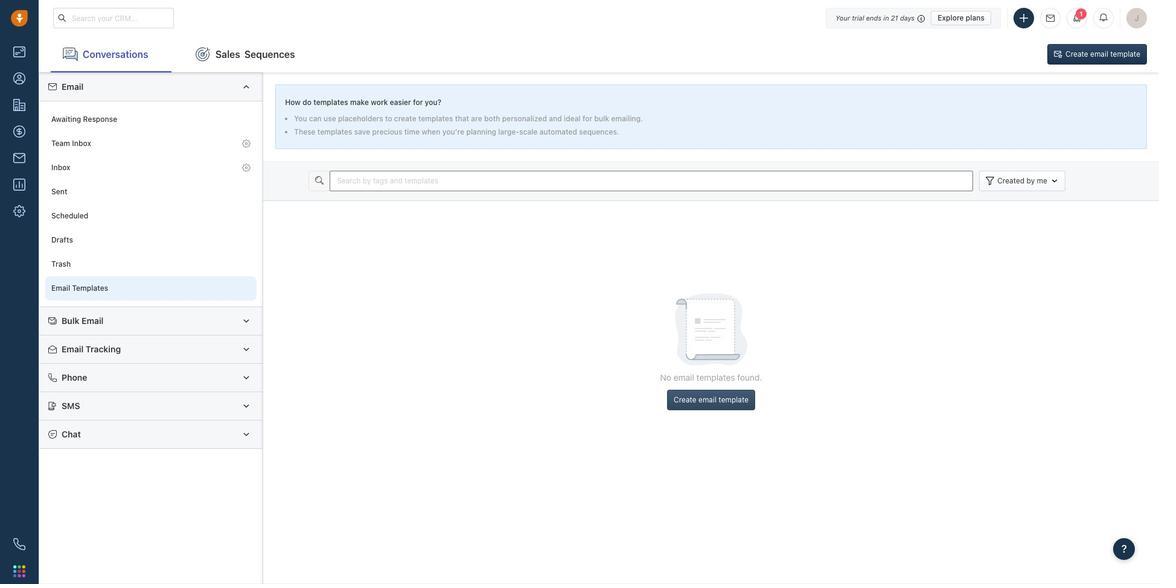 Task type: locate. For each thing, give the bounding box(es) containing it.
ends
[[866, 14, 882, 21]]

1 horizontal spatial create
[[1066, 50, 1088, 59]]

create
[[1066, 50, 1088, 59], [674, 395, 697, 404]]

create down no email templates found.
[[674, 395, 697, 404]]

sales sequences link
[[184, 36, 307, 72]]

drafts
[[51, 236, 73, 245]]

templates up use
[[313, 98, 348, 107]]

0 vertical spatial email
[[1090, 50, 1108, 59]]

create email template
[[1066, 50, 1140, 59], [674, 395, 749, 404]]

inbox down team on the left top of the page
[[51, 163, 70, 172]]

1 vertical spatial create email template
[[674, 395, 749, 404]]

create email template button
[[1047, 44, 1147, 65], [667, 390, 755, 410]]

email templates link
[[45, 276, 257, 301]]

chat
[[62, 429, 81, 439]]

ideal
[[564, 114, 581, 123]]

both
[[484, 114, 500, 123]]

1 vertical spatial create
[[674, 395, 697, 404]]

emailing.
[[611, 114, 643, 123]]

1 vertical spatial for
[[583, 114, 592, 123]]

1 horizontal spatial email
[[699, 395, 717, 404]]

0 horizontal spatial email
[[674, 372, 694, 383]]

1 vertical spatial create email template button
[[667, 390, 755, 410]]

0 horizontal spatial create email template
[[674, 395, 749, 404]]

response
[[83, 115, 117, 124]]

trash
[[51, 260, 71, 269]]

days
[[900, 14, 915, 21]]

for left bulk on the top
[[583, 114, 592, 123]]

1 link
[[1067, 8, 1087, 28]]

inbox right team on the left top of the page
[[72, 139, 91, 148]]

scale
[[519, 128, 538, 137]]

create down 1 link
[[1066, 50, 1088, 59]]

Search by tags and templates text field
[[330, 171, 973, 191]]

conversations
[[83, 49, 148, 60]]

0 vertical spatial template
[[1110, 50, 1140, 59]]

email tracking
[[62, 344, 121, 354]]

for
[[413, 98, 423, 107], [583, 114, 592, 123]]

found.
[[737, 372, 762, 383]]

templates
[[313, 98, 348, 107], [418, 114, 453, 123], [317, 128, 352, 137], [696, 372, 735, 383]]

1 horizontal spatial inbox
[[72, 139, 91, 148]]

email up phone
[[62, 344, 84, 354]]

1 vertical spatial template
[[719, 395, 749, 404]]

create email template button down no email templates found.
[[667, 390, 755, 410]]

templates left found.
[[696, 372, 735, 383]]

sms
[[62, 401, 80, 411]]

1 horizontal spatial create email template button
[[1047, 44, 1147, 65]]

email down trash
[[51, 284, 70, 293]]

template
[[1110, 50, 1140, 59], [719, 395, 749, 404]]

sequences.
[[579, 128, 619, 137]]

team inbox
[[51, 139, 91, 148]]

time
[[404, 128, 420, 137]]

sequences
[[244, 49, 295, 60]]

bulk email
[[62, 316, 103, 326]]

0 vertical spatial create email template
[[1066, 50, 1140, 59]]

your trial ends in 21 days
[[836, 14, 915, 21]]

you're
[[442, 128, 464, 137]]

use
[[324, 114, 336, 123]]

team
[[51, 139, 70, 148]]

make
[[350, 98, 369, 107]]

work
[[371, 98, 388, 107]]

email
[[62, 82, 84, 92], [51, 284, 70, 293], [82, 316, 103, 326], [62, 344, 84, 354]]

awaiting
[[51, 115, 81, 124]]

create email template down 1 link
[[1066, 50, 1140, 59]]

create email template down no email templates found.
[[674, 395, 749, 404]]

and
[[549, 114, 562, 123]]

you can use placeholders to create templates that are both personalized and ideal for bulk emailing. these templates save precious time when you're planning large-scale automated sequences.
[[294, 114, 643, 137]]

for left you?
[[413, 98, 423, 107]]

0 vertical spatial create email template button
[[1047, 44, 1147, 65]]

1
[[1079, 10, 1083, 18]]

email
[[1090, 50, 1108, 59], [674, 372, 694, 383], [699, 395, 717, 404]]

tracking
[[86, 344, 121, 354]]

0 horizontal spatial create email template button
[[667, 390, 755, 410]]

templates up when
[[418, 114, 453, 123]]

awaiting response link
[[45, 107, 257, 132]]

explore
[[938, 13, 964, 22]]

no email templates found.
[[660, 372, 762, 383]]

inbox
[[72, 139, 91, 148], [51, 163, 70, 172]]

tab list
[[39, 36, 307, 72]]

you?
[[425, 98, 441, 107]]

1 horizontal spatial for
[[583, 114, 592, 123]]

for inside you can use placeholders to create templates that are both personalized and ideal for bulk emailing. these templates save precious time when you're planning large-scale automated sequences.
[[583, 114, 592, 123]]

trial
[[852, 14, 864, 21]]

email up awaiting
[[62, 82, 84, 92]]

created by me button
[[979, 171, 1065, 191], [979, 171, 1065, 191]]

0 vertical spatial for
[[413, 98, 423, 107]]

1 horizontal spatial template
[[1110, 50, 1140, 59]]

create email template button down 1 link
[[1047, 44, 1147, 65]]

explore plans link
[[931, 11, 991, 25]]

conversations link
[[51, 36, 171, 72]]

0 horizontal spatial inbox
[[51, 163, 70, 172]]



Task type: vqa. For each thing, say whether or not it's contained in the screenshot.
email to the middle
yes



Task type: describe. For each thing, give the bounding box(es) containing it.
no
[[660, 372, 671, 383]]

team inbox link
[[45, 132, 257, 156]]

1 vertical spatial email
[[674, 372, 694, 383]]

0 vertical spatial inbox
[[72, 139, 91, 148]]

save
[[354, 128, 370, 137]]

automated
[[540, 128, 577, 137]]

precious
[[372, 128, 402, 137]]

sent
[[51, 187, 67, 196]]

2 horizontal spatial email
[[1090, 50, 1108, 59]]

phone image
[[13, 539, 25, 551]]

placeholders
[[338, 114, 383, 123]]

these
[[294, 128, 316, 137]]

can
[[309, 114, 322, 123]]

sent link
[[45, 180, 257, 204]]

0 horizontal spatial create
[[674, 395, 697, 404]]

sales
[[216, 49, 240, 60]]

scheduled link
[[45, 204, 257, 228]]

email right bulk
[[82, 316, 103, 326]]

inbox link
[[45, 156, 257, 180]]

freshworks switcher image
[[13, 566, 25, 578]]

you
[[294, 114, 307, 123]]

2 vertical spatial email
[[699, 395, 717, 404]]

personalized
[[502, 114, 547, 123]]

bulk
[[594, 114, 609, 123]]

planning
[[466, 128, 496, 137]]

0 horizontal spatial template
[[719, 395, 749, 404]]

1 horizontal spatial create email template
[[1066, 50, 1140, 59]]

email for email tracking
[[62, 344, 84, 354]]

email templates
[[51, 284, 108, 293]]

templates
[[72, 284, 108, 293]]

to
[[385, 114, 392, 123]]

how do templates make work easier for you?
[[285, 98, 441, 107]]

that
[[455, 114, 469, 123]]

are
[[471, 114, 482, 123]]

0 horizontal spatial for
[[413, 98, 423, 107]]

sales sequences
[[216, 49, 295, 60]]

1 vertical spatial inbox
[[51, 163, 70, 172]]

phone element
[[7, 532, 31, 557]]

email for email
[[62, 82, 84, 92]]

awaiting response
[[51, 115, 117, 124]]

tab list containing conversations
[[39, 36, 307, 72]]

plans
[[966, 13, 985, 22]]

do
[[303, 98, 311, 107]]

create
[[394, 114, 416, 123]]

easier
[[390, 98, 411, 107]]

your
[[836, 14, 850, 21]]

0 vertical spatial create
[[1066, 50, 1088, 59]]

bulk
[[62, 316, 79, 326]]

drafts link
[[45, 228, 257, 252]]

in
[[883, 14, 889, 21]]

trash link
[[45, 252, 257, 276]]

large-
[[498, 128, 519, 137]]

Search your CRM... text field
[[53, 8, 174, 28]]

created
[[997, 176, 1025, 185]]

21
[[891, 14, 898, 21]]

email for email templates
[[51, 284, 70, 293]]

created by me
[[997, 176, 1047, 185]]

explore plans
[[938, 13, 985, 22]]

by
[[1027, 176, 1035, 185]]

how
[[285, 98, 301, 107]]

me
[[1037, 176, 1047, 185]]

phone
[[62, 372, 87, 383]]

scheduled
[[51, 212, 88, 221]]

when
[[422, 128, 440, 137]]

templates down use
[[317, 128, 352, 137]]



